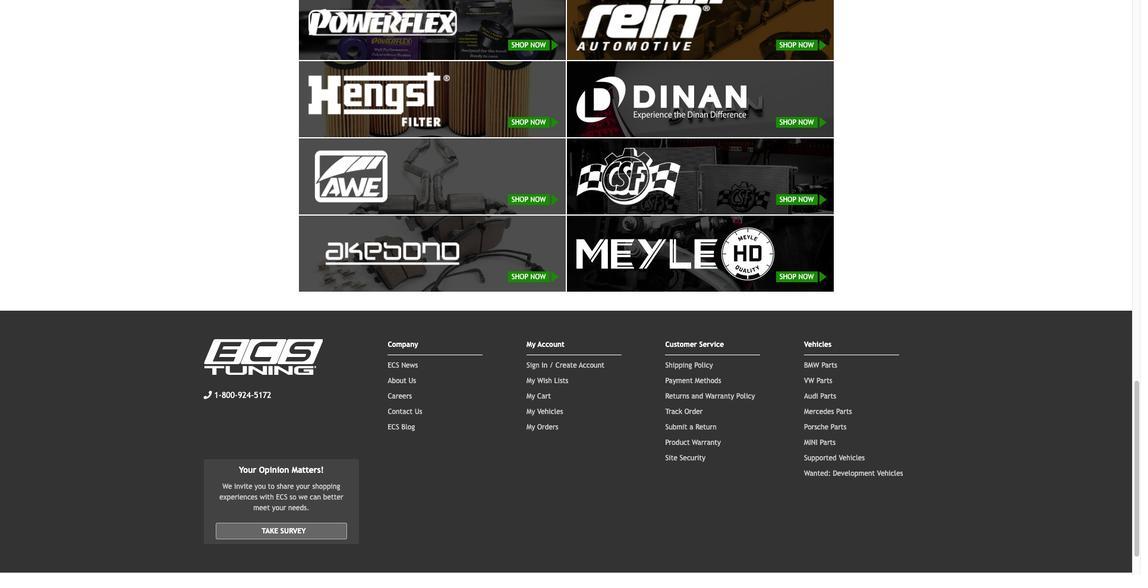 Task type: vqa. For each thing, say whether or not it's contained in the screenshot.
Blog
yes



Task type: locate. For each thing, give the bounding box(es) containing it.
1 vertical spatial policy
[[736, 392, 755, 401]]

my left cart
[[527, 392, 535, 401]]

1 horizontal spatial account
[[579, 362, 604, 370]]

my for my orders
[[527, 423, 535, 432]]

shop for csf image on the top right of page
[[780, 196, 796, 204]]

to
[[268, 483, 275, 491]]

my wish lists
[[527, 377, 568, 385]]

track
[[665, 408, 682, 416]]

us for about us
[[409, 377, 416, 385]]

my account
[[527, 341, 564, 349]]

about
[[388, 377, 406, 385]]

payment methods
[[665, 377, 721, 385]]

parts for mercedes parts
[[836, 408, 852, 416]]

0 vertical spatial your
[[296, 483, 310, 491]]

payment methods link
[[665, 377, 721, 385]]

vw parts
[[804, 377, 832, 385]]

methods
[[695, 377, 721, 385]]

shipping policy link
[[665, 362, 713, 370]]

submit
[[665, 423, 687, 432]]

your up we
[[296, 483, 310, 491]]

bmw parts link
[[804, 362, 837, 370]]

2 my from the top
[[527, 377, 535, 385]]

0 horizontal spatial policy
[[694, 362, 713, 370]]

warranty down return
[[692, 439, 721, 447]]

wanted: development vehicles link
[[804, 470, 903, 478]]

0 vertical spatial hengst image
[[576, 0, 725, 51]]

account
[[538, 341, 564, 349], [579, 362, 604, 370]]

account right create
[[579, 362, 604, 370]]

0 vertical spatial us
[[409, 377, 416, 385]]

1 my from the top
[[527, 341, 536, 349]]

porsche parts
[[804, 423, 847, 432]]

ecs up about
[[388, 362, 399, 370]]

careers
[[388, 392, 412, 401]]

awe image
[[308, 148, 394, 205]]

0 horizontal spatial hengst image
[[308, 72, 450, 127]]

parts down porsche parts link
[[820, 439, 836, 447]]

parts
[[821, 362, 837, 370], [816, 377, 832, 385], [820, 392, 836, 401], [836, 408, 852, 416], [831, 423, 847, 432], [820, 439, 836, 447]]

ecs
[[388, 362, 399, 370], [388, 423, 399, 432], [276, 493, 287, 502]]

us right about
[[409, 377, 416, 385]]

in
[[542, 362, 547, 370]]

parts for vw parts
[[816, 377, 832, 385]]

1 vertical spatial account
[[579, 362, 604, 370]]

parts up porsche parts link
[[836, 408, 852, 416]]

shop for "awe" image
[[512, 196, 528, 204]]

vw parts link
[[804, 377, 832, 385]]

parts for porsche parts
[[831, 423, 847, 432]]

submit a return link
[[665, 423, 717, 432]]

cart
[[537, 392, 551, 401]]

audi
[[804, 392, 818, 401]]

product warranty
[[665, 439, 721, 447]]

parts down mercedes parts
[[831, 423, 847, 432]]

meyle image
[[576, 227, 774, 280]]

ecs left blog
[[388, 423, 399, 432]]

shop now
[[512, 41, 546, 50], [780, 41, 814, 50], [512, 118, 546, 127], [780, 118, 814, 127], [512, 196, 546, 204], [780, 196, 814, 204], [512, 273, 546, 281], [780, 273, 814, 281]]

1 vertical spatial warranty
[[692, 439, 721, 447]]

shop for akebono image
[[512, 273, 528, 281]]

policy right and
[[736, 392, 755, 401]]

shipping
[[665, 362, 692, 370]]

0 horizontal spatial account
[[538, 341, 564, 349]]

take survey link
[[215, 523, 347, 540]]

powerflex image
[[308, 9, 457, 36]]

orders
[[537, 423, 558, 432]]

bmw
[[804, 362, 819, 370]]

4 my from the top
[[527, 408, 535, 416]]

shop
[[512, 41, 528, 50], [780, 41, 796, 50], [512, 118, 528, 127], [780, 118, 796, 127], [512, 196, 528, 204], [780, 196, 796, 204], [512, 273, 528, 281], [780, 273, 796, 281]]

now
[[530, 41, 546, 50], [798, 41, 814, 50], [530, 118, 546, 127], [798, 118, 814, 127], [530, 196, 546, 204], [798, 196, 814, 204], [530, 273, 546, 281], [798, 273, 814, 281]]

ecs blog
[[388, 423, 415, 432]]

company
[[388, 341, 418, 349]]

0 horizontal spatial your
[[272, 504, 286, 512]]

with
[[260, 493, 274, 502]]

hengst image
[[576, 0, 725, 51], [308, 72, 450, 127]]

shop now for the dinan image
[[780, 118, 814, 127]]

1 vertical spatial us
[[415, 408, 422, 416]]

audi parts link
[[804, 392, 836, 401]]

my up 'sign'
[[527, 341, 536, 349]]

ecs left so
[[276, 493, 287, 502]]

take survey
[[262, 527, 306, 536]]

shop now link
[[299, 0, 565, 60], [567, 0, 833, 60], [299, 61, 565, 137], [567, 61, 833, 137], [299, 139, 565, 215], [567, 139, 833, 215], [299, 216, 565, 292], [567, 216, 833, 292]]

3 my from the top
[[527, 392, 535, 401]]

akebono image
[[308, 225, 477, 282]]

mini
[[804, 439, 818, 447]]

now for the dinan image
[[798, 118, 814, 127]]

my left wish
[[527, 377, 535, 385]]

can
[[310, 493, 321, 502]]

my left orders
[[527, 423, 535, 432]]

my down my cart link
[[527, 408, 535, 416]]

parts for audi parts
[[820, 392, 836, 401]]

phone image
[[204, 391, 212, 400]]

payment
[[665, 377, 693, 385]]

vw
[[804, 377, 814, 385]]

/
[[550, 362, 553, 370]]

parts right the bmw
[[821, 362, 837, 370]]

policy up methods
[[694, 362, 713, 370]]

security
[[680, 454, 706, 463]]

us right contact
[[415, 408, 422, 416]]

1 vertical spatial ecs
[[388, 423, 399, 432]]

returns
[[665, 392, 689, 401]]

1 horizontal spatial your
[[296, 483, 310, 491]]

parts right vw
[[816, 377, 832, 385]]

my wish lists link
[[527, 377, 568, 385]]

2 vertical spatial ecs
[[276, 493, 287, 502]]

site                              security link
[[665, 454, 706, 463]]

mercedes parts
[[804, 408, 852, 416]]

experiences
[[219, 493, 258, 502]]

my orders link
[[527, 423, 558, 432]]

policy
[[694, 362, 713, 370], [736, 392, 755, 401]]

parts for mini parts
[[820, 439, 836, 447]]

now for powerflex image
[[530, 41, 546, 50]]

sign in / create account
[[527, 362, 604, 370]]

order
[[684, 408, 703, 416]]

shop now for akebono image
[[512, 273, 546, 281]]

account up '/'
[[538, 341, 564, 349]]

site                              security
[[665, 454, 706, 463]]

my vehicles link
[[527, 408, 563, 416]]

ecs blog link
[[388, 423, 415, 432]]

development
[[833, 470, 875, 478]]

opinion
[[259, 466, 289, 475]]

0 vertical spatial ecs
[[388, 362, 399, 370]]

your down with on the bottom left of page
[[272, 504, 286, 512]]

parts up mercedes parts
[[820, 392, 836, 401]]

your
[[296, 483, 310, 491], [272, 504, 286, 512]]

1-800-924-5172 link
[[204, 389, 271, 402]]

supported vehicles
[[804, 454, 865, 463]]

1 horizontal spatial hengst image
[[576, 0, 725, 51]]

ecs for ecs blog
[[388, 423, 399, 432]]

warranty down methods
[[705, 392, 734, 401]]

5 my from the top
[[527, 423, 535, 432]]

csf image
[[576, 148, 681, 205]]



Task type: describe. For each thing, give the bounding box(es) containing it.
product
[[665, 439, 690, 447]]

shop now for meyle image
[[780, 273, 814, 281]]

customer
[[665, 341, 697, 349]]

shop now for csf image on the top right of page
[[780, 196, 814, 204]]

now for "awe" image
[[530, 196, 546, 204]]

contact us
[[388, 408, 422, 416]]

dinan image
[[576, 77, 746, 122]]

customer service
[[665, 341, 724, 349]]

service
[[699, 341, 724, 349]]

ecs tuning image
[[204, 340, 322, 375]]

my cart
[[527, 392, 551, 401]]

bmw parts
[[804, 362, 837, 370]]

contact us link
[[388, 408, 422, 416]]

ecs news link
[[388, 362, 418, 370]]

my for my vehicles
[[527, 408, 535, 416]]

now for akebono image
[[530, 273, 546, 281]]

wanted: development vehicles
[[804, 470, 903, 478]]

lists
[[554, 377, 568, 385]]

5172
[[254, 391, 271, 400]]

my vehicles
[[527, 408, 563, 416]]

mini parts
[[804, 439, 836, 447]]

invite
[[234, 483, 252, 491]]

so
[[290, 493, 296, 502]]

my orders
[[527, 423, 558, 432]]

ecs news
[[388, 362, 418, 370]]

vehicles up wanted: development vehicles link
[[839, 454, 865, 463]]

create
[[556, 362, 577, 370]]

vehicles right development on the bottom of the page
[[877, 470, 903, 478]]

us for contact us
[[415, 408, 422, 416]]

product warranty link
[[665, 439, 721, 447]]

returns and warranty policy link
[[665, 392, 755, 401]]

porsche parts link
[[804, 423, 847, 432]]

take
[[262, 527, 278, 536]]

0 vertical spatial account
[[538, 341, 564, 349]]

news
[[401, 362, 418, 370]]

shop for powerflex image
[[512, 41, 528, 50]]

track order link
[[665, 408, 703, 416]]

1-
[[214, 391, 222, 400]]

0 vertical spatial warranty
[[705, 392, 734, 401]]

ecs for ecs news
[[388, 362, 399, 370]]

your opinion matters!
[[239, 466, 324, 475]]

submit a return
[[665, 423, 717, 432]]

sign
[[527, 362, 539, 370]]

contact
[[388, 408, 413, 416]]

1-800-924-5172
[[214, 391, 271, 400]]

supported
[[804, 454, 837, 463]]

1 vertical spatial hengst image
[[308, 72, 450, 127]]

my cart link
[[527, 392, 551, 401]]

shop now for powerflex image
[[512, 41, 546, 50]]

a
[[690, 423, 693, 432]]

share
[[277, 483, 294, 491]]

about us
[[388, 377, 416, 385]]

returns and warranty policy
[[665, 392, 755, 401]]

track order
[[665, 408, 703, 416]]

0 vertical spatial policy
[[694, 362, 713, 370]]

924-
[[238, 391, 254, 400]]

we
[[298, 493, 308, 502]]

my for my wish lists
[[527, 377, 535, 385]]

mini parts link
[[804, 439, 836, 447]]

meet
[[253, 504, 270, 512]]

now for meyle image
[[798, 273, 814, 281]]

take survey button
[[215, 523, 347, 540]]

shop now for "awe" image
[[512, 196, 546, 204]]

we invite you to share your shopping experiences with ecs so we can better meet your needs.
[[219, 483, 343, 512]]

survey
[[280, 527, 306, 536]]

needs.
[[288, 504, 309, 512]]

mercedes parts link
[[804, 408, 852, 416]]

return
[[695, 423, 717, 432]]

1 vertical spatial your
[[272, 504, 286, 512]]

your
[[239, 466, 256, 475]]

parts for bmw parts
[[821, 362, 837, 370]]

audi parts
[[804, 392, 836, 401]]

porsche
[[804, 423, 829, 432]]

site
[[665, 454, 677, 463]]

my for my cart
[[527, 392, 535, 401]]

and
[[691, 392, 703, 401]]

sign in / create account link
[[527, 362, 604, 370]]

careers link
[[388, 392, 412, 401]]

vehicles up bmw parts
[[804, 341, 831, 349]]

my for my account
[[527, 341, 536, 349]]

better
[[323, 493, 343, 502]]

blog
[[401, 423, 415, 432]]

matters!
[[292, 466, 324, 475]]

vehicles up orders
[[537, 408, 563, 416]]

shop for the dinan image
[[780, 118, 796, 127]]

shopping
[[312, 483, 340, 491]]

now for csf image on the top right of page
[[798, 196, 814, 204]]

1 horizontal spatial policy
[[736, 392, 755, 401]]

we
[[222, 483, 232, 491]]

mercedes
[[804, 408, 834, 416]]

shop for meyle image
[[780, 273, 796, 281]]

about us link
[[388, 377, 416, 385]]

ecs inside we invite you to share your shopping experiences with ecs so we can better meet your needs.
[[276, 493, 287, 502]]

you
[[255, 483, 266, 491]]



